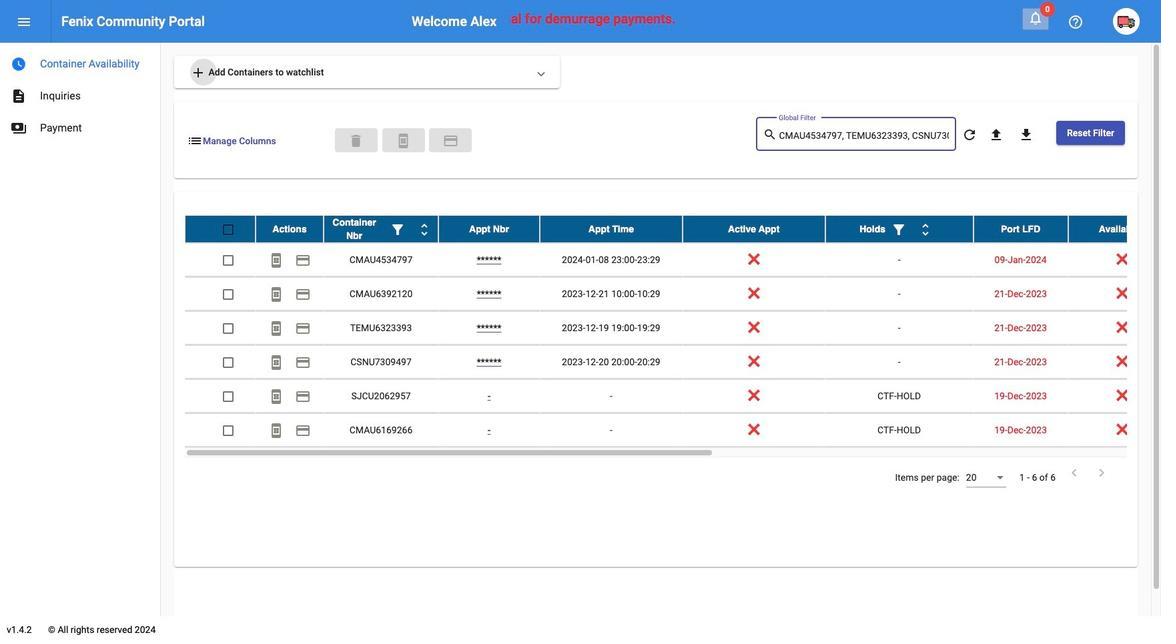Task type: describe. For each thing, give the bounding box(es) containing it.
3 column header from the left
[[439, 216, 540, 242]]

5 column header from the left
[[683, 216, 826, 242]]

1 row from the top
[[185, 216, 1162, 243]]

4 column header from the left
[[540, 216, 683, 242]]

6 column header from the left
[[826, 216, 974, 242]]

Global Watchlist Filter field
[[780, 131, 950, 141]]

3 row from the top
[[185, 277, 1162, 311]]

6 row from the top
[[185, 379, 1162, 413]]

delete image
[[348, 133, 364, 149]]

8 column header from the left
[[1069, 216, 1162, 242]]



Task type: locate. For each thing, give the bounding box(es) containing it.
7 column header from the left
[[974, 216, 1069, 242]]

7 row from the top
[[185, 413, 1162, 447]]

5 row from the top
[[185, 345, 1162, 379]]

column header
[[256, 216, 324, 242], [324, 216, 439, 242], [439, 216, 540, 242], [540, 216, 683, 242], [683, 216, 826, 242], [826, 216, 974, 242], [974, 216, 1069, 242], [1069, 216, 1162, 242]]

no color image
[[1068, 14, 1084, 30], [11, 88, 27, 104], [11, 120, 27, 136], [962, 127, 978, 143], [989, 127, 1005, 143], [1019, 127, 1035, 143], [187, 133, 203, 149], [396, 133, 412, 149], [443, 133, 459, 149], [417, 222, 433, 238], [268, 287, 284, 303], [295, 321, 311, 337], [268, 355, 284, 371], [295, 389, 311, 405], [268, 423, 284, 439], [1094, 465, 1110, 481]]

4 row from the top
[[185, 311, 1162, 345]]

grid
[[185, 216, 1162, 457]]

2 row from the top
[[185, 243, 1162, 277]]

2 column header from the left
[[324, 216, 439, 242]]

no color image
[[1028, 10, 1044, 26], [16, 14, 32, 30], [11, 56, 27, 72], [190, 65, 206, 81], [763, 127, 780, 143], [390, 222, 406, 238], [891, 222, 907, 238], [918, 222, 934, 238], [268, 253, 284, 269], [295, 253, 311, 269], [295, 287, 311, 303], [268, 321, 284, 337], [295, 355, 311, 371], [268, 389, 284, 405], [295, 423, 311, 439], [1067, 465, 1083, 481]]

navigation
[[0, 43, 160, 144]]

row
[[185, 216, 1162, 243], [185, 243, 1162, 277], [185, 277, 1162, 311], [185, 311, 1162, 345], [185, 345, 1162, 379], [185, 379, 1162, 413], [185, 413, 1162, 447]]

1 column header from the left
[[256, 216, 324, 242]]



Task type: vqa. For each thing, say whether or not it's contained in the screenshot.
column header
yes



